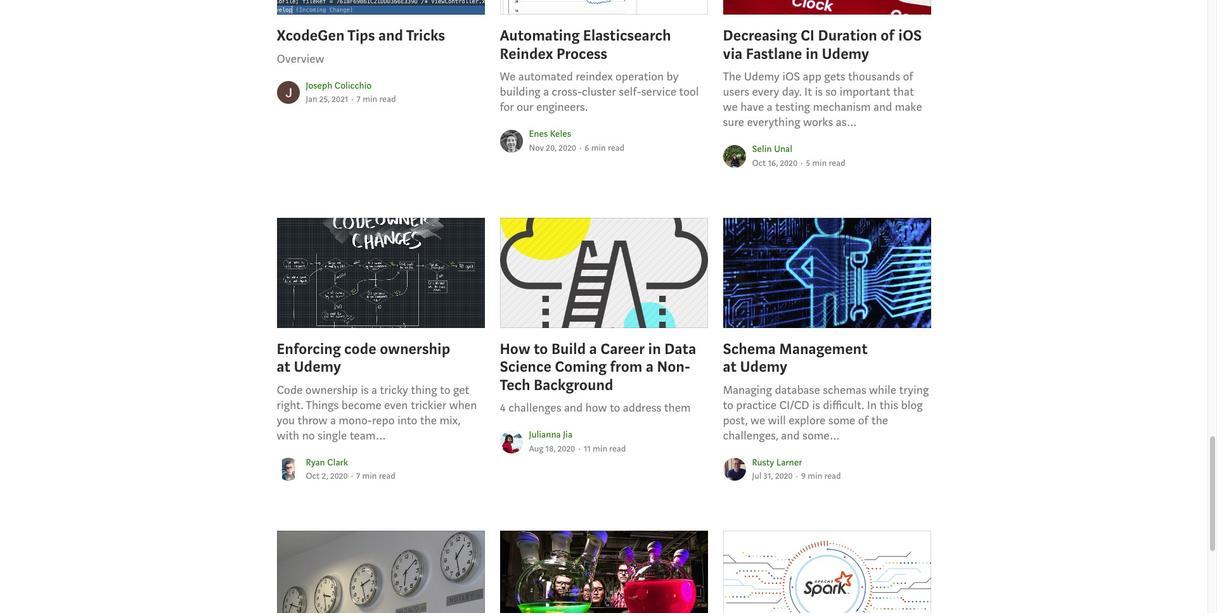 Task type: locate. For each thing, give the bounding box(es) containing it.
oct left 16,
[[752, 158, 766, 169]]

enes keles link
[[529, 128, 571, 140]]

7 min read image
[[357, 94, 396, 105], [356, 471, 396, 483]]

trickier
[[411, 398, 447, 413]]

automating
[[500, 26, 580, 46]]

ownership up "thing"
[[380, 340, 450, 359]]

and
[[874, 100, 893, 115], [564, 401, 583, 416]]

cluster
[[582, 84, 616, 100]]

tricky
[[380, 383, 408, 398]]

background
[[534, 376, 614, 396]]

at udemy up the managing
[[723, 358, 788, 377]]

the down while
[[872, 413, 889, 429]]

nov 20, 2020
[[529, 142, 577, 154]]

9 min read image
[[802, 471, 841, 483]]

1 horizontal spatial at udemy
[[723, 358, 788, 377]]

decreasing
[[723, 26, 797, 46]]

2 vertical spatial of
[[859, 413, 869, 429]]

ryan clark link
[[306, 457, 348, 469]]

11 min read image
[[584, 444, 626, 455]]

oct left 2,
[[306, 471, 320, 483]]

the
[[420, 413, 437, 429], [872, 413, 889, 429]]

ios left app
[[783, 69, 800, 84]]

and left that
[[874, 100, 893, 115]]

udemy
[[744, 69, 780, 84]]

into
[[398, 413, 417, 429]]

is right ci/cd
[[813, 398, 821, 413]]

1 vertical spatial ios
[[783, 69, 800, 84]]

everything
[[747, 115, 801, 130]]

0 vertical spatial ios
[[899, 26, 922, 46]]

engineers.
[[537, 100, 588, 115]]

we inside the "decreasing ci duration of ios via fastlane in udemy the udemy ios app gets thousands of users every day. it is so important that we have a testing mechanism and make sure everything works as…"
[[723, 100, 738, 115]]

post,
[[723, 413, 748, 429]]

0 vertical spatial oct
[[752, 158, 766, 169]]

1 vertical spatial and
[[564, 401, 583, 416]]

1 horizontal spatial we
[[751, 413, 766, 429]]

0 horizontal spatial the
[[420, 413, 437, 429]]

0 horizontal spatial of
[[859, 413, 869, 429]]

how to build a career in data science coming from a non- tech background 4 challenges and how to address them
[[500, 340, 697, 416]]

by
[[667, 69, 679, 84]]

the right "into"
[[420, 413, 437, 429]]

oct for ownership
[[306, 471, 320, 483]]

julianna
[[529, 430, 561, 442]]

oct for via
[[752, 158, 766, 169]]

go to the profile of rusty larner image
[[723, 459, 746, 482]]

2020 down unal
[[780, 158, 798, 169]]

1 horizontal spatial oct
[[752, 158, 766, 169]]

you
[[277, 413, 295, 429]]

25,
[[320, 94, 330, 105]]

selin unal
[[752, 143, 793, 156]]

1 horizontal spatial the
[[872, 413, 889, 429]]

automating elasticsearch reindex process we automated reindex operation by building a cross-cluster self-service tool for our engineers.
[[500, 26, 699, 115]]

things
[[306, 398, 339, 413]]

have
[[741, 100, 764, 115]]

0 horizontal spatial we
[[723, 100, 738, 115]]

oct 2, 2020
[[306, 471, 348, 483]]

some
[[829, 413, 856, 429]]

a left 'cross-'
[[544, 84, 549, 100]]

a inside the "decreasing ci duration of ios via fastlane in udemy the udemy ios app gets thousands of users every day. it is so important that we have a testing mechanism and make sure everything works as…"
[[767, 100, 773, 115]]

of right duration
[[881, 26, 895, 46]]

a inside automating elasticsearch reindex process we automated reindex operation by building a cross-cluster self-service tool for our engineers.
[[544, 84, 549, 100]]

and inside the "decreasing ci duration of ios via fastlane in udemy the udemy ios app gets thousands of users every day. it is so important that we have a testing mechanism and make sure everything works as…"
[[874, 100, 893, 115]]

elasticsearch
[[583, 26, 671, 46]]

1 at udemy from the left
[[277, 358, 341, 377]]

0 horizontal spatial and
[[564, 401, 583, 416]]

at udemy up code at the bottom
[[277, 358, 341, 377]]

1 horizontal spatial and
[[874, 100, 893, 115]]

selin
[[752, 143, 772, 156]]

and tricks
[[379, 26, 445, 46]]

in udemy
[[806, 44, 870, 64]]

of right some
[[859, 413, 869, 429]]

we left will
[[751, 413, 766, 429]]

and left how
[[564, 401, 583, 416]]

7 min read image for at udemy
[[356, 471, 396, 483]]

and some…
[[781, 429, 840, 444]]

0 horizontal spatial oct
[[306, 471, 320, 483]]

we
[[723, 100, 738, 115], [751, 413, 766, 429]]

jan 25, 2021
[[306, 94, 348, 105]]

0 vertical spatial ownership
[[380, 340, 450, 359]]

colicchio
[[335, 80, 372, 92]]

rusty larner
[[752, 457, 803, 469]]

1 vertical spatial we
[[751, 413, 766, 429]]

is left tricky
[[361, 383, 369, 398]]

schemas
[[823, 383, 867, 398]]

7 min read image down colicchio
[[357, 94, 396, 105]]

0 horizontal spatial ownership
[[306, 383, 358, 398]]

the
[[723, 69, 742, 84]]

ci
[[801, 26, 815, 46]]

2020 down keles
[[559, 142, 577, 154]]

career
[[601, 340, 645, 359]]

with
[[277, 429, 300, 444]]

joseph colicchio
[[306, 80, 372, 92]]

1 horizontal spatial ios
[[899, 26, 922, 46]]

testing
[[776, 100, 811, 115]]

oct
[[752, 158, 766, 169], [306, 471, 320, 483]]

1 vertical spatial of
[[903, 69, 914, 84]]

20,
[[546, 142, 557, 154]]

0 vertical spatial we
[[723, 100, 738, 115]]

trying
[[900, 383, 929, 398]]

1 vertical spatial 7 min read image
[[356, 471, 396, 483]]

2020 down clark
[[330, 471, 348, 483]]

4
[[500, 401, 506, 416]]

ownership up throw
[[306, 383, 358, 398]]

no
[[302, 429, 315, 444]]

ownership
[[380, 340, 450, 359], [306, 383, 358, 398]]

2 at udemy from the left
[[723, 358, 788, 377]]

7 min read image for overview
[[357, 94, 396, 105]]

the inside the schema management at udemy managing database schemas while trying to practice ci/cd is difficult. in this blog post, we will explore some of the challenges, and some…
[[872, 413, 889, 429]]

enforcing code ownership at udemy code ownership is a tricky thing to get right. things become even trickier when you throw a mono-repo into the mix, with no single team…
[[277, 340, 477, 444]]

a right throw
[[330, 413, 336, 429]]

blog
[[901, 398, 923, 413]]

go to the profile of selin unal image
[[723, 145, 746, 168]]

mono-
[[339, 413, 372, 429]]

ios up the thousands
[[899, 26, 922, 46]]

1 horizontal spatial ownership
[[380, 340, 450, 359]]

of up make
[[903, 69, 914, 84]]

code
[[344, 340, 377, 359]]

at udemy
[[277, 358, 341, 377], [723, 358, 788, 377]]

to inside enforcing code ownership at udemy code ownership is a tricky thing to get right. things become even trickier when you throw a mono-repo into the mix, with no single team…
[[440, 383, 451, 398]]

mix,
[[440, 413, 461, 429]]

our
[[517, 100, 534, 115]]

address them
[[623, 401, 691, 416]]

a right the have
[[767, 100, 773, 115]]

1 the from the left
[[420, 413, 437, 429]]

gets
[[825, 69, 846, 84]]

2020 for tech
[[558, 444, 575, 455]]

0 horizontal spatial at udemy
[[277, 358, 341, 377]]

of
[[881, 26, 895, 46], [903, 69, 914, 84], [859, 413, 869, 429]]

2020 down larner
[[776, 471, 793, 483]]

is right it
[[815, 84, 823, 100]]

non-
[[657, 358, 691, 377]]

we left the have
[[723, 100, 738, 115]]

0 vertical spatial 7 min read image
[[357, 94, 396, 105]]

throw
[[298, 413, 328, 429]]

overview
[[277, 51, 324, 66]]

1 vertical spatial ownership
[[306, 383, 358, 398]]

is
[[815, 84, 823, 100], [361, 383, 369, 398], [813, 398, 821, 413]]

enes keles
[[529, 128, 571, 140]]

2020 down jia
[[558, 444, 575, 455]]

challenges
[[509, 401, 562, 416]]

2 horizontal spatial of
[[903, 69, 914, 84]]

0 vertical spatial of
[[881, 26, 895, 46]]

rusty larner link
[[752, 457, 803, 469]]

0 horizontal spatial ios
[[783, 69, 800, 84]]

rusty
[[752, 457, 775, 469]]

7 min read image down single team…
[[356, 471, 396, 483]]

0 vertical spatial and
[[874, 100, 893, 115]]

1 vertical spatial oct
[[306, 471, 320, 483]]

2 the from the left
[[872, 413, 889, 429]]

for
[[500, 100, 514, 115]]

jan
[[306, 94, 317, 105]]



Task type: describe. For each thing, give the bounding box(es) containing it.
service
[[642, 84, 677, 100]]

unal
[[774, 143, 793, 156]]

2021
[[332, 94, 348, 105]]

difficult.
[[823, 398, 865, 413]]

at udemy inside enforcing code ownership at udemy code ownership is a tricky thing to get right. things become even trickier when you throw a mono-repo into the mix, with no single team…
[[277, 358, 341, 377]]

larner
[[777, 457, 803, 469]]

in
[[867, 398, 877, 413]]

is inside the "decreasing ci duration of ios via fastlane in udemy the udemy ios app gets thousands of users every day. it is so important that we have a testing mechanism and make sure everything works as…"
[[815, 84, 823, 100]]

how
[[586, 401, 607, 416]]

make
[[895, 100, 923, 115]]

jia
[[563, 430, 573, 442]]

ryan
[[306, 457, 325, 469]]

jul 31, 2020
[[752, 471, 793, 483]]

go to the profile of ryan clark image
[[277, 459, 300, 482]]

from
[[610, 358, 643, 377]]

6 min read image
[[585, 142, 625, 154]]

management
[[780, 340, 868, 359]]

julianna jia
[[529, 430, 573, 442]]

jul
[[752, 471, 762, 483]]

in
[[649, 340, 661, 359]]

clark
[[327, 457, 348, 469]]

will
[[768, 413, 786, 429]]

coming
[[555, 358, 607, 377]]

building
[[500, 84, 541, 100]]

build
[[552, 340, 586, 359]]

science
[[500, 358, 552, 377]]

go to the profile of julianna jia image
[[500, 431, 523, 454]]

31,
[[764, 471, 773, 483]]

ci/cd
[[780, 398, 810, 413]]

is inside enforcing code ownership at udemy code ownership is a tricky thing to get right. things become even trickier when you throw a mono-repo into the mix, with no single team…
[[361, 383, 369, 398]]

joseph
[[306, 80, 333, 92]]

a right build
[[590, 340, 597, 359]]

enes
[[529, 128, 548, 140]]

when
[[449, 398, 477, 413]]

and inside "how to build a career in data science coming from a non- tech background 4 challenges and how to address them"
[[564, 401, 583, 416]]

schema
[[723, 340, 776, 359]]

2020 for gets
[[780, 158, 798, 169]]

decreasing ci duration of ios via fastlane in udemy the udemy ios app gets thousands of users every day. it is so important that we have a testing mechanism and make sure everything works as…
[[723, 26, 923, 130]]

automated
[[519, 69, 573, 84]]

to inside the schema management at udemy managing database schemas while trying to practice ci/cd is difficult. in this blog post, we will explore some of the challenges, and some…
[[723, 398, 734, 413]]

get
[[453, 383, 470, 398]]

we inside the schema management at udemy managing database schemas while trying to practice ci/cd is difficult. in this blog post, we will explore some of the challenges, and some…
[[751, 413, 766, 429]]

reindex process
[[500, 44, 608, 64]]

sure
[[723, 115, 745, 130]]

right.
[[277, 398, 304, 413]]

works as…
[[804, 115, 857, 130]]

thing
[[411, 383, 437, 398]]

1 horizontal spatial of
[[881, 26, 895, 46]]

aug
[[529, 444, 544, 455]]

users
[[723, 84, 750, 100]]

tips
[[348, 26, 375, 46]]

it
[[805, 84, 812, 100]]

while
[[870, 383, 897, 398]]

xcodegen tips and tricks overview
[[277, 26, 445, 66]]

self-
[[619, 84, 642, 100]]

selin unal link
[[752, 143, 793, 156]]

code
[[277, 383, 303, 398]]

mechanism
[[813, 100, 871, 115]]

repo
[[372, 413, 395, 429]]

a right from
[[646, 358, 654, 377]]

thousands
[[849, 69, 901, 84]]

16,
[[768, 158, 778, 169]]

we
[[500, 69, 516, 84]]

become
[[342, 398, 382, 413]]

data
[[665, 340, 697, 359]]

operation
[[616, 69, 664, 84]]

go to the profile of enes keles image
[[500, 130, 523, 153]]

5 min read image
[[806, 158, 846, 169]]

ryan clark
[[306, 457, 348, 469]]

duration
[[818, 26, 878, 46]]

aug 18, 2020
[[529, 444, 575, 455]]

a left tricky
[[372, 383, 377, 398]]

single team…
[[318, 429, 386, 444]]

even
[[384, 398, 408, 413]]

2020 for self-
[[559, 142, 577, 154]]

nov
[[529, 142, 544, 154]]

at udemy inside the schema management at udemy managing database schemas while trying to practice ci/cd is difficult. in this blog post, we will explore some of the challenges, and some…
[[723, 358, 788, 377]]

go to the profile of joseph colicchio image
[[277, 81, 300, 104]]

cross-
[[552, 84, 582, 100]]

how
[[500, 340, 531, 359]]

every
[[753, 84, 780, 100]]

18,
[[546, 444, 556, 455]]

challenges,
[[723, 429, 779, 444]]

the inside enforcing code ownership at udemy code ownership is a tricky thing to get right. things become even trickier when you throw a mono-repo into the mix, with no single team…
[[420, 413, 437, 429]]

enforcing
[[277, 340, 341, 359]]

explore
[[789, 413, 826, 429]]

this
[[880, 398, 899, 413]]

is inside the schema management at udemy managing database schemas while trying to practice ci/cd is difficult. in this blog post, we will explore some of the challenges, and some…
[[813, 398, 821, 413]]

tech
[[500, 376, 531, 396]]

2020 for right.
[[330, 471, 348, 483]]

via
[[723, 44, 743, 64]]

of inside the schema management at udemy managing database schemas while trying to practice ci/cd is difficult. in this blog post, we will explore some of the challenges, and some…
[[859, 413, 869, 429]]

schema management at udemy managing database schemas while trying to practice ci/cd is difficult. in this blog post, we will explore some of the challenges, and some…
[[723, 340, 929, 444]]

2020 for difficult.
[[776, 471, 793, 483]]

that
[[894, 84, 914, 100]]

2,
[[322, 471, 328, 483]]



Task type: vqa. For each thing, say whether or not it's contained in the screenshot.
Point
no



